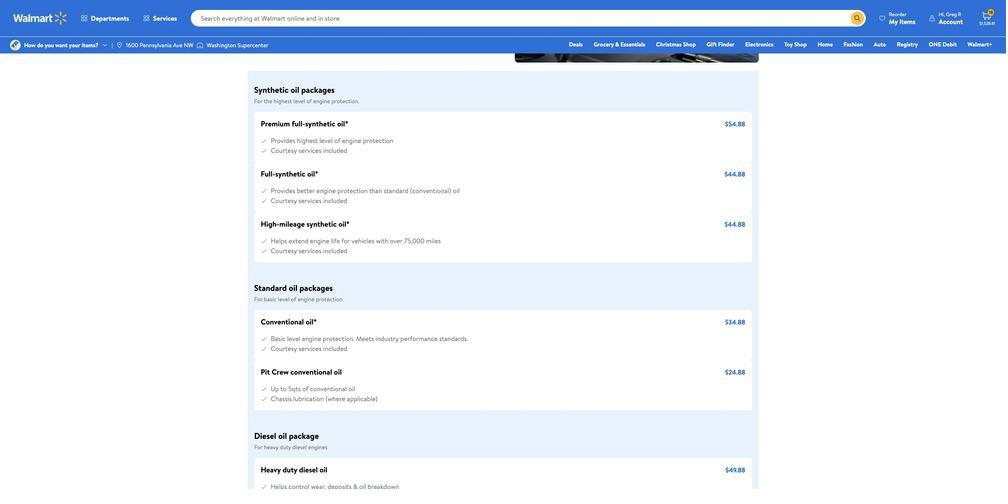 Task type: describe. For each thing, give the bounding box(es) containing it.
standard oil packages for basic level of engine protection
[[254, 283, 343, 304]]

helps
[[271, 237, 287, 246]]

over
[[390, 237, 403, 246]]

engine inside 'standard oil packages for basic level of engine protection'
[[298, 296, 315, 304]]

conventional oil*
[[261, 317, 317, 328]]

services button
[[136, 8, 184, 28]]

do
[[37, 41, 43, 49]]

(conventional)
[[410, 186, 452, 196]]

shop for christmas shop
[[683, 40, 696, 49]]

75,000
[[404, 237, 425, 246]]

standard
[[384, 186, 409, 196]]

walmart image
[[13, 12, 67, 25]]

Walmart Site-Wide search field
[[191, 10, 866, 27]]

 image for washington supercenter
[[197, 41, 204, 49]]

of down premium full-synthetic oil*
[[334, 136, 341, 145]]

level inside synthetic oil packages for the highest level of engine protection.
[[294, 97, 305, 105]]

search icon image
[[855, 15, 861, 22]]

0 horizontal spatial shop
[[268, 30, 282, 39]]

performance
[[401, 335, 438, 344]]

chassis lubrication (where applicable)
[[271, 395, 378, 404]]

gift
[[707, 40, 717, 49]]

with
[[376, 237, 388, 246]]

oil down engines
[[320, 465, 328, 476]]

grocery
[[594, 40, 614, 49]]

notify
[[339, 30, 356, 39]]

provides for premium
[[271, 136, 295, 145]]

courtesy services included for synthetic
[[271, 196, 348, 205]]

home link
[[814, 40, 837, 49]]

debit
[[943, 40, 957, 49]]

diesel oil package for heavy duty diesel engines
[[254, 431, 328, 452]]

washington
[[207, 41, 236, 49]]

1 vertical spatial diesel
[[299, 465, 318, 476]]

fashion link
[[840, 40, 867, 49]]

of up lubrication on the bottom left of the page
[[302, 385, 309, 394]]

included for premium full-synthetic oil*
[[323, 146, 348, 155]]

1 vertical spatial protection.
[[323, 335, 355, 344]]

18
[[989, 9, 994, 16]]

1 vertical spatial protection
[[338, 186, 368, 196]]

hi,
[[939, 11, 945, 18]]

for
[[342, 237, 350, 246]]

gift finder
[[707, 40, 735, 49]]

we're
[[386, 30, 401, 39]]

for for diesel
[[254, 444, 263, 452]]

1 horizontal spatial highest
[[297, 136, 318, 145]]

applicable)
[[347, 395, 378, 404]]

$34.88
[[726, 318, 746, 327]]

meets
[[356, 335, 374, 344]]

technicians
[[339, 10, 371, 19]]

services for full-
[[299, 146, 322, 155]]

washington supercenter
[[207, 41, 269, 49]]

extend
[[289, 237, 309, 246]]

trust.
[[396, 10, 411, 19]]

conventional
[[261, 317, 304, 328]]

&
[[616, 40, 620, 49]]

while
[[284, 30, 298, 39]]

lubrication
[[293, 395, 324, 404]]

oil up (where
[[334, 367, 342, 378]]

done.
[[403, 30, 419, 39]]

oil right (conventional)
[[453, 186, 460, 196]]

0 vertical spatial protection
[[363, 136, 394, 145]]

full-
[[261, 169, 275, 179]]

5qts
[[288, 385, 301, 394]]

provides highest level of engine protection
[[271, 136, 394, 145]]

oil inside synthetic oil packages for the highest level of engine protection.
[[291, 84, 299, 95]]

high-
[[261, 219, 279, 230]]

courtesy services included for oil*
[[271, 345, 348, 354]]

heavy
[[264, 444, 279, 452]]

1600
[[126, 41, 138, 49]]

life
[[331, 237, 340, 246]]

services for synthetic
[[299, 196, 322, 205]]

my
[[889, 17, 898, 26]]

miles
[[426, 237, 441, 246]]

protection inside 'standard oil packages for basic level of engine protection'
[[316, 296, 343, 304]]

than
[[369, 186, 382, 196]]

helps extend engine life for vehicles with over 75,000 miles
[[271, 237, 441, 246]]

certified
[[311, 10, 337, 19]]

0 vertical spatial conventional
[[291, 367, 332, 378]]

included for conventional oil*
[[323, 345, 348, 354]]

toy shop link
[[781, 40, 811, 49]]

greg
[[946, 11, 957, 18]]

packages for synthetic
[[301, 84, 335, 95]]

pit crew conventional oil
[[261, 367, 342, 378]]

provides better engine protection than standard (conventional) oil
[[271, 186, 460, 196]]

chassis
[[271, 395, 292, 404]]

walmart+ link
[[964, 40, 997, 49]]

service.
[[288, 10, 310, 19]]

r
[[958, 11, 962, 18]]

oil* up for
[[339, 219, 350, 230]]

registry
[[897, 40, 918, 49]]

one debit link
[[926, 40, 961, 49]]

1 vertical spatial synthetic
[[275, 169, 306, 179]]

premium
[[261, 119, 290, 129]]



Task type: locate. For each thing, give the bounding box(es) containing it.
pit
[[261, 367, 270, 378]]

shop while waiting. we'll notify you when we're done. image
[[248, 29, 261, 43]]

courtesy up full-synthetic oil* at the left of the page
[[271, 146, 297, 155]]

highest inside synthetic oil packages for the highest level of engine protection.
[[274, 97, 292, 105]]

for left the
[[254, 97, 263, 105]]

protection.
[[332, 97, 359, 105], [323, 335, 355, 344]]

 image for how do you want your items?
[[10, 40, 21, 51]]

for left 'basic'
[[254, 296, 263, 304]]

highest right the
[[274, 97, 292, 105]]

services down extend
[[299, 247, 322, 256]]

1 horizontal spatial  image
[[197, 41, 204, 49]]

$44.88
[[725, 170, 746, 179], [725, 220, 746, 229]]

finder
[[719, 40, 735, 49]]

account
[[939, 17, 963, 26]]

synthetic for full-
[[305, 119, 336, 129]]

1 provides from the top
[[271, 136, 295, 145]]

4 services from the top
[[299, 345, 322, 354]]

level
[[294, 97, 305, 105], [320, 136, 333, 145], [278, 296, 290, 304], [287, 335, 301, 344]]

4 included from the top
[[323, 345, 348, 354]]

hi, greg r account
[[939, 11, 963, 26]]

synthetic up provides highest level of engine protection
[[305, 119, 336, 129]]

reorder my items
[[889, 11, 916, 26]]

courtesy for full-
[[271, 196, 297, 205]]

3 services from the top
[[299, 247, 322, 256]]

oil* up provides highest level of engine protection
[[337, 119, 348, 129]]

vehicles
[[352, 237, 375, 246]]

of up conventional oil*
[[291, 296, 296, 304]]

2 vertical spatial you
[[45, 41, 54, 49]]

included down life
[[323, 247, 348, 256]]

shop
[[268, 30, 282, 39], [683, 40, 696, 49], [795, 40, 807, 49]]

0 vertical spatial highest
[[274, 97, 292, 105]]

 image
[[10, 40, 21, 51], [197, 41, 204, 49]]

2 vertical spatial synthetic
[[307, 219, 337, 230]]

provides for full-
[[271, 186, 295, 196]]

supercenter
[[238, 41, 269, 49]]

grocery & essentials
[[594, 40, 646, 49]]

provides down full-synthetic oil* at the left of the page
[[271, 186, 295, 196]]

waiting.
[[300, 30, 322, 39]]

oil up applicable)
[[349, 385, 355, 394]]

1 horizontal spatial shop
[[683, 40, 696, 49]]

your
[[69, 41, 80, 49]]

courtesy services included for full-
[[271, 146, 348, 155]]

conventional up the up to 5qts of conventional oil
[[291, 367, 332, 378]]

departments button
[[74, 8, 136, 28]]

deals link
[[566, 40, 587, 49]]

shop right 'christmas'
[[683, 40, 696, 49]]

duty right heavy
[[280, 444, 291, 452]]

$44.88 for full-synthetic oil*
[[725, 170, 746, 179]]

courtesy services included down extend
[[271, 247, 348, 256]]

diesel inside 'diesel oil package for heavy duty diesel engines'
[[293, 444, 307, 452]]

up to 5qts of conventional oil
[[271, 385, 355, 394]]

diesel down engines
[[299, 465, 318, 476]]

1 vertical spatial highest
[[297, 136, 318, 145]]

expert
[[268, 10, 287, 19]]

of up premium full-synthetic oil*
[[307, 97, 312, 105]]

toy shop
[[785, 40, 807, 49]]

protection. inside synthetic oil packages for the highest level of engine protection.
[[332, 97, 359, 105]]

you
[[373, 10, 383, 19], [357, 30, 368, 39], [45, 41, 54, 49]]

you left when in the top left of the page
[[357, 30, 368, 39]]

items?
[[82, 41, 98, 49]]

duty inside 'diesel oil package for heavy duty diesel engines'
[[280, 444, 291, 452]]

duty
[[280, 444, 291, 452], [283, 465, 297, 476]]

courtesy down helps
[[271, 247, 297, 256]]

you left can
[[373, 10, 383, 19]]

conventional up chassis lubrication (where applicable)
[[310, 385, 347, 394]]

duty right the heavy
[[283, 465, 297, 476]]

oil inside 'standard oil packages for basic level of engine protection'
[[289, 283, 298, 294]]

protection
[[363, 136, 394, 145], [338, 186, 368, 196], [316, 296, 343, 304]]

0 horizontal spatial  image
[[10, 40, 21, 51]]

standard
[[254, 283, 287, 294]]

1600 pennsylvania ave nw
[[126, 41, 194, 49]]

electronics
[[746, 40, 774, 49]]

included down provides highest level of engine protection
[[323, 146, 348, 155]]

up
[[271, 385, 279, 394]]

services for mileage
[[299, 247, 322, 256]]

courtesy down 'basic'
[[271, 345, 297, 354]]

courtesy for premium
[[271, 146, 297, 155]]

shop left while
[[268, 30, 282, 39]]

christmas
[[656, 40, 682, 49]]

courtesy for high-
[[271, 247, 297, 256]]

2 services from the top
[[299, 196, 322, 205]]

for inside 'diesel oil package for heavy duty diesel engines'
[[254, 444, 263, 452]]

industry
[[376, 335, 399, 344]]

services down provides highest level of engine protection
[[299, 146, 322, 155]]

oil* right the conventional
[[306, 317, 317, 328]]

2 horizontal spatial you
[[373, 10, 383, 19]]

4 courtesy services included from the top
[[271, 345, 348, 354]]

1 vertical spatial packages
[[300, 283, 333, 294]]

1 services from the top
[[299, 146, 322, 155]]

courtesy down better
[[271, 196, 297, 205]]

one debit
[[929, 40, 957, 49]]

0 vertical spatial protection.
[[332, 97, 359, 105]]

for left heavy
[[254, 444, 263, 452]]

0 vertical spatial packages
[[301, 84, 335, 95]]

courtesy for conventional
[[271, 345, 297, 354]]

standards.
[[439, 335, 468, 344]]

Search search field
[[191, 10, 866, 27]]

oil right synthetic
[[291, 84, 299, 95]]

services down better
[[299, 196, 322, 205]]

pennsylvania
[[140, 41, 172, 49]]

0 vertical spatial provides
[[271, 136, 295, 145]]

1 vertical spatial duty
[[283, 465, 297, 476]]

for for synthetic
[[254, 97, 263, 105]]

2 provides from the top
[[271, 186, 295, 196]]

grocery & essentials link
[[590, 40, 649, 49]]

packages inside synthetic oil packages for the highest level of engine protection.
[[301, 84, 335, 95]]

2 included from the top
[[323, 196, 348, 205]]

crew
[[272, 367, 289, 378]]

engines
[[308, 444, 328, 452]]

oil right standard
[[289, 283, 298, 294]]

courtesy services included up 'pit crew conventional oil'
[[271, 345, 348, 354]]

1 vertical spatial provides
[[271, 186, 295, 196]]

2 vertical spatial for
[[254, 444, 263, 452]]

of
[[307, 97, 312, 105], [334, 136, 341, 145], [291, 296, 296, 304], [302, 385, 309, 394]]

provides down premium
[[271, 136, 295, 145]]

0 vertical spatial diesel
[[293, 444, 307, 452]]

deals
[[569, 40, 583, 49]]

included down provides better engine protection than standard (conventional) oil
[[323, 196, 348, 205]]

1 $44.88 from the top
[[725, 170, 746, 179]]

0 horizontal spatial you
[[45, 41, 54, 49]]

of inside synthetic oil packages for the highest level of engine protection.
[[307, 97, 312, 105]]

3 included from the top
[[323, 247, 348, 256]]

1 included from the top
[[323, 146, 348, 155]]

better
[[297, 186, 315, 196]]

christmas shop link
[[653, 40, 700, 49]]

basic
[[264, 296, 277, 304]]

$24.88
[[726, 368, 746, 377]]

oil inside 'diesel oil package for heavy duty diesel engines'
[[278, 431, 287, 442]]

courtesy services included
[[271, 146, 348, 155], [271, 196, 348, 205], [271, 247, 348, 256], [271, 345, 348, 354]]

1 for from the top
[[254, 97, 263, 105]]

heavy
[[261, 465, 281, 476]]

reorder
[[889, 11, 907, 18]]

of inside 'standard oil packages for basic level of engine protection'
[[291, 296, 296, 304]]

oil* up better
[[307, 169, 318, 179]]

1 vertical spatial $44.88
[[725, 220, 746, 229]]

2 horizontal spatial shop
[[795, 40, 807, 49]]

packages for standard
[[300, 283, 333, 294]]

 image right nw
[[197, 41, 204, 49]]

|
[[112, 41, 113, 49]]

0 vertical spatial $44.88
[[725, 170, 746, 179]]

for inside synthetic oil packages for the highest level of engine protection.
[[254, 97, 263, 105]]

$44.88 for high-mileage synthetic oil*
[[725, 220, 746, 229]]

shop while waiting. we'll notify you when we're done.
[[268, 30, 419, 39]]

expert service. certified technicians you can trust.
[[268, 10, 411, 19]]

2 $44.88 from the top
[[725, 220, 746, 229]]

can
[[385, 10, 395, 19]]

nw
[[184, 41, 194, 49]]

conventional
[[291, 367, 332, 378], [310, 385, 347, 394]]

full-
[[292, 119, 305, 129]]

you right do
[[45, 41, 54, 49]]

services for oil*
[[299, 345, 322, 354]]

included for full-synthetic oil*
[[323, 196, 348, 205]]

1 vertical spatial you
[[357, 30, 368, 39]]

3 for from the top
[[254, 444, 263, 452]]

gift finder link
[[703, 40, 739, 49]]

synthetic up better
[[275, 169, 306, 179]]

registry link
[[894, 40, 922, 49]]

walmart+
[[968, 40, 993, 49]]

oil
[[291, 84, 299, 95], [453, 186, 460, 196], [289, 283, 298, 294], [334, 367, 342, 378], [349, 385, 355, 394], [278, 431, 287, 442], [320, 465, 328, 476]]

items
[[900, 17, 916, 26]]

fashion
[[844, 40, 863, 49]]

4 courtesy from the top
[[271, 345, 297, 354]]

1 horizontal spatial you
[[357, 30, 368, 39]]

 image
[[116, 42, 123, 49]]

for for standard
[[254, 296, 263, 304]]

courtesy services included down provides highest level of engine protection
[[271, 146, 348, 155]]

how
[[24, 41, 36, 49]]

the
[[264, 97, 272, 105]]

0 vertical spatial synthetic
[[305, 119, 336, 129]]

packages
[[301, 84, 335, 95], [300, 283, 333, 294]]

2 courtesy services included from the top
[[271, 196, 348, 205]]

courtesy services included for mileage
[[271, 247, 348, 256]]

3 courtesy from the top
[[271, 247, 297, 256]]

package
[[289, 431, 319, 442]]

1 courtesy services included from the top
[[271, 146, 348, 155]]

2 vertical spatial protection
[[316, 296, 343, 304]]

 image left how
[[10, 40, 21, 51]]

included for high-mileage synthetic oil*
[[323, 247, 348, 256]]

how do you want your items?
[[24, 41, 98, 49]]

shop for toy shop
[[795, 40, 807, 49]]

diesel down package
[[293, 444, 307, 452]]

christmas shop
[[656, 40, 696, 49]]

included down basic level engine protection. meets industry performance standards.
[[323, 345, 348, 354]]

basic
[[271, 335, 286, 344]]

auto link
[[870, 40, 890, 49]]

services up 'pit crew conventional oil'
[[299, 345, 322, 354]]

1 courtesy from the top
[[271, 146, 297, 155]]

0 vertical spatial duty
[[280, 444, 291, 452]]

synthetic up life
[[307, 219, 337, 230]]

one
[[929, 40, 942, 49]]

want
[[55, 41, 68, 49]]

$54.88
[[725, 119, 746, 128]]

high-mileage synthetic oil*
[[261, 219, 350, 230]]

1 vertical spatial for
[[254, 296, 263, 304]]

synthetic for mileage
[[307, 219, 337, 230]]

highest down premium full-synthetic oil*
[[297, 136, 318, 145]]

synthetic oil packages for the highest level of engine protection.
[[254, 84, 359, 105]]

3 courtesy services included from the top
[[271, 247, 348, 256]]

$49.88
[[726, 466, 746, 475]]

2 courtesy from the top
[[271, 196, 297, 205]]

oil up heavy
[[278, 431, 287, 442]]

electronics link
[[742, 40, 778, 49]]

packages inside 'standard oil packages for basic level of engine protection'
[[300, 283, 333, 294]]

home
[[818, 40, 833, 49]]

1 vertical spatial conventional
[[310, 385, 347, 394]]

courtesy services included down better
[[271, 196, 348, 205]]

shop right toy at the top
[[795, 40, 807, 49]]

included
[[323, 146, 348, 155], [323, 196, 348, 205], [323, 247, 348, 256], [323, 345, 348, 354]]

expert service. certified technicians you can trust. image
[[248, 10, 261, 23]]

oil*
[[337, 119, 348, 129], [307, 169, 318, 179], [339, 219, 350, 230], [306, 317, 317, 328]]

level inside 'standard oil packages for basic level of engine protection'
[[278, 296, 290, 304]]

(where
[[326, 395, 346, 404]]

courtesy
[[271, 146, 297, 155], [271, 196, 297, 205], [271, 247, 297, 256], [271, 345, 297, 354]]

to
[[281, 385, 287, 394]]

synthetic
[[305, 119, 336, 129], [275, 169, 306, 179], [307, 219, 337, 230]]

for inside 'standard oil packages for basic level of engine protection'
[[254, 296, 263, 304]]

0 vertical spatial for
[[254, 97, 263, 105]]

0 vertical spatial you
[[373, 10, 383, 19]]

diesel
[[254, 431, 276, 442]]

2 for from the top
[[254, 296, 263, 304]]

heavy duty diesel oil
[[261, 465, 328, 476]]

engine inside synthetic oil packages for the highest level of engine protection.
[[313, 97, 330, 105]]

0 horizontal spatial highest
[[274, 97, 292, 105]]

full-synthetic oil*
[[261, 169, 318, 179]]

basic level engine protection. meets industry performance standards.
[[271, 335, 468, 344]]

$1,528.81
[[980, 20, 996, 26]]



Task type: vqa. For each thing, say whether or not it's contained in the screenshot.


